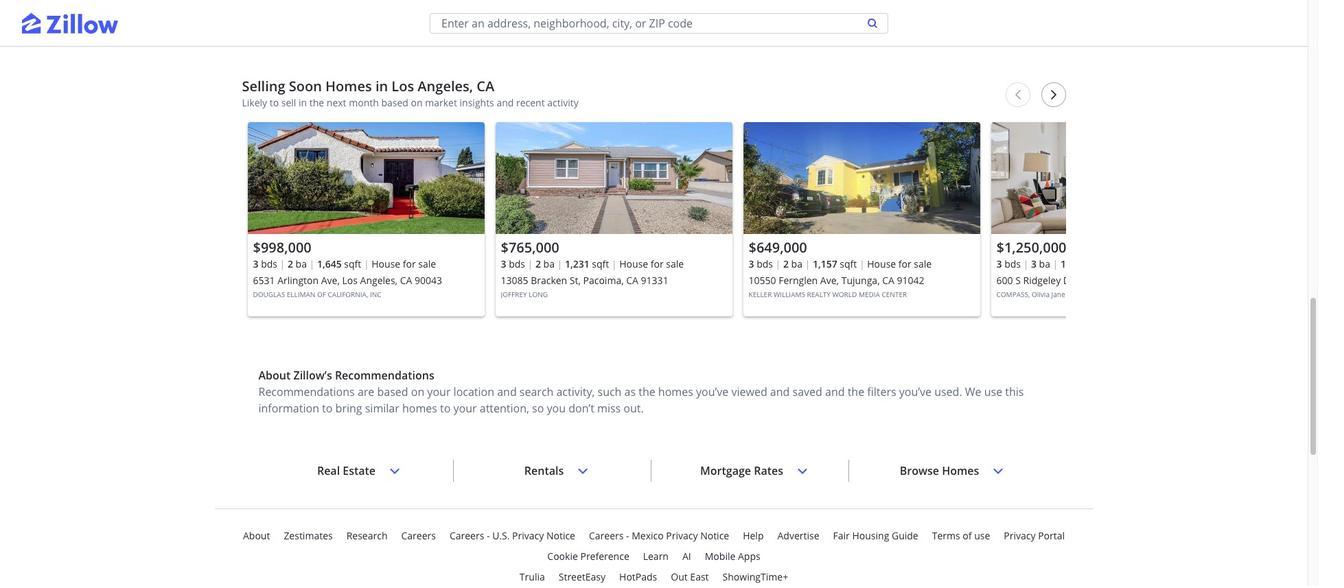 Task type: describe. For each thing, give the bounding box(es) containing it.
13085 bracken st, pacoima, ca 91331 joffrey long
[[501, 274, 669, 299]]

3 bds for $649,000
[[749, 258, 773, 271]]

- for mexico
[[626, 529, 629, 542]]

to inside selling soon homes in los angeles, ca likely to sell in the next month based on market insights and recent activity
[[270, 96, 279, 109]]

showingtime+
[[723, 571, 788, 584]]

trulia
[[520, 571, 545, 584]]

out.
[[624, 401, 644, 416]]

and left saved
[[770, 385, 790, 400]]

terms of use link
[[932, 528, 990, 545]]

penthouse
[[1077, 274, 1133, 287]]

1,231
[[565, 258, 590, 271]]

soon
[[289, 77, 322, 95]]

elliman
[[287, 290, 315, 299]]

bring
[[335, 401, 362, 416]]

3 ba
[[1031, 258, 1051, 271]]

600 s ridgeley dr penthouse 9, los angeles, ca 90036 image
[[991, 122, 1228, 234]]

jane
[[1052, 290, 1065, 299]]

browse homes
[[900, 464, 979, 479]]

such
[[598, 385, 622, 400]]

house for sale for $649,000
[[867, 258, 932, 271]]

1 horizontal spatial homes
[[658, 385, 693, 400]]

notice for careers - mexico privacy notice
[[701, 529, 729, 542]]

use inside 'about zillow's recommendations recommendations are based on your location and search activity, such as the homes you've viewed and saved and the filters you've used. we use this information to bring similar homes to your attention, so you don't miss out.'
[[985, 385, 1003, 400]]

fair housing guide link
[[833, 528, 919, 545]]

sqft for $998,000
[[344, 258, 361, 271]]

selling
[[242, 77, 285, 95]]

6531 arlington ave, los angeles, ca 90043 link
[[253, 273, 479, 289]]

careers link
[[401, 528, 436, 545]]

for for $765,000
[[651, 258, 664, 271]]

careers for careers - u.s. privacy notice
[[450, 529, 484, 542]]

1 you've from the left
[[696, 385, 729, 400]]

90036
[[997, 290, 1024, 304]]

fair
[[833, 529, 850, 542]]

zestimates link
[[284, 528, 333, 545]]

world
[[833, 290, 857, 299]]

$1,250,000 group
[[991, 122, 1228, 317]]

browse homes button
[[889, 455, 1012, 488]]

10550 fernglen ave, tujunga, ca 91042 image
[[743, 122, 980, 234]]

of
[[317, 290, 326, 299]]

learn
[[643, 550, 669, 563]]

6531
[[253, 274, 275, 287]]

ca inside 10550 fernglen ave, tujunga, ca 91042 keller williams realty world media center
[[883, 274, 895, 287]]

housing
[[852, 529, 889, 542]]

help link
[[743, 528, 764, 545]]

east
[[690, 571, 709, 584]]

inc
[[370, 290, 382, 299]]

01257585
[[1104, 290, 1135, 299]]

mobile apps
[[705, 550, 761, 563]]

ba inside 600 s ridgeley dr penthouse 9, los angeles, ca 90036 "element"
[[1039, 258, 1051, 271]]

s
[[1016, 274, 1021, 287]]

3 for $765,000
[[501, 258, 506, 271]]

used.
[[935, 385, 963, 400]]

advertise link
[[778, 528, 820, 545]]

compass,
[[997, 290, 1030, 299]]

10550 fernglen ave, tujunga, ca 91042 element
[[743, 122, 980, 317]]

angeles, inside 6531 arlington ave, los angeles, ca 90043 douglas elliman of california, inc
[[360, 274, 398, 287]]

90043
[[415, 274, 442, 287]]

privacy for mexico
[[666, 529, 698, 542]]

3 bds for $998,000
[[253, 258, 277, 271]]

out east
[[671, 571, 709, 584]]

on inside 'about zillow's recommendations recommendations are based on your location and search activity, such as the homes you've viewed and saved and the filters you've used. we use this information to bring similar homes to your attention, so you don't miss out.'
[[411, 385, 425, 400]]

douglas
[[253, 290, 285, 299]]

mortgage
[[700, 464, 751, 479]]

olivia
[[1032, 290, 1050, 299]]

miss
[[597, 401, 621, 416]]

based inside 'about zillow's recommendations recommendations are based on your location and search activity, such as the homes you've viewed and saved and the filters you've used. we use this information to bring similar homes to your attention, so you don't miss out.'
[[377, 385, 408, 400]]

600
[[997, 274, 1013, 287]]

careers for careers
[[401, 529, 436, 542]]

mortgage rates
[[700, 464, 784, 479]]

viewed
[[732, 385, 768, 400]]

ai link
[[683, 549, 691, 565]]

similar
[[365, 401, 400, 416]]

cookie preference
[[548, 550, 630, 563]]

williams
[[774, 290, 805, 299]]

compass, olivia jane noh dre # 01257585
[[997, 290, 1135, 299]]

dre
[[1083, 290, 1096, 299]]

next
[[327, 96, 346, 109]]

3 for $649,000
[[749, 258, 754, 271]]

600 s ridgeley dr penthouse 9, los angeles, ca 90036 element
[[991, 122, 1228, 317]]

1 vertical spatial homes
[[402, 401, 437, 416]]

and inside selling soon homes in los angeles, ca likely to sell in the next month based on market insights and recent activity
[[497, 96, 514, 109]]

mexico
[[632, 529, 664, 542]]

2 ba for $998,000
[[288, 258, 307, 271]]

homes inside dropdown button
[[942, 464, 979, 479]]

hotpads
[[619, 571, 657, 584]]

angeles, inside 600 s ridgeley dr penthouse 9, los angeles, ca 90036
[[1164, 274, 1201, 287]]

list containing $998,000
[[242, 117, 1228, 329]]

2 ba for $649,000
[[783, 258, 803, 271]]

noh
[[1067, 290, 1081, 299]]

location
[[454, 385, 494, 400]]

bds for $649,000
[[757, 258, 773, 271]]

cookie
[[548, 550, 578, 563]]

1 horizontal spatial the
[[639, 385, 656, 400]]

1 vertical spatial recommendations
[[259, 385, 355, 400]]

st,
[[570, 274, 581, 287]]

browse
[[900, 464, 939, 479]]

zestimates
[[284, 529, 333, 542]]

about for about zillow's recommendations recommendations are based on your location and search activity, such as the homes you've viewed and saved and the filters you've used. we use this information to bring similar homes to your attention, so you don't miss out.
[[259, 368, 291, 383]]

don't
[[569, 401, 595, 416]]

careers for careers - mexico privacy notice
[[589, 529, 624, 542]]

careers - mexico privacy notice link
[[589, 528, 729, 545]]

rentals
[[524, 464, 564, 479]]

house for $765,000
[[620, 258, 648, 271]]

rates
[[754, 464, 784, 479]]

$649,000
[[749, 238, 807, 257]]

saved
[[793, 385, 823, 400]]

homes inside selling soon homes in los angeles, ca likely to sell in the next month based on market insights and recent activity
[[326, 77, 372, 95]]

bds for $765,000
[[509, 258, 525, 271]]

the inside selling soon homes in los angeles, ca likely to sell in the next month based on market insights and recent activity
[[310, 96, 324, 109]]

tujunga,
[[842, 274, 880, 287]]

2 horizontal spatial to
[[440, 401, 451, 416]]

1,157
[[813, 258, 838, 271]]

13085 bracken st, pacoima, ca 91331 image
[[495, 122, 732, 234]]

attention,
[[480, 401, 529, 416]]

learn link
[[643, 549, 669, 565]]

based inside selling soon homes in los angeles, ca likely to sell in the next month based on market insights and recent activity
[[381, 96, 409, 109]]

$765,000 group
[[495, 122, 732, 317]]

2 you've from the left
[[899, 385, 932, 400]]

about zillow's recommendations recommendations are based on your location and search activity, such as the homes you've viewed and saved and the filters you've used. we use this information to bring similar homes to your attention, so you don't miss out.
[[259, 368, 1024, 416]]

ridgeley
[[1023, 274, 1061, 287]]

1 vertical spatial use
[[975, 529, 990, 542]]

privacy portal link
[[1004, 528, 1065, 545]]

los inside 600 s ridgeley dr penthouse 9, los angeles, ca 90036
[[1146, 274, 1161, 287]]

2 for $765,000
[[536, 258, 541, 271]]

- for u.s.
[[487, 529, 490, 542]]

Search text field
[[431, 13, 855, 33]]



Task type: locate. For each thing, give the bounding box(es) containing it.
2 sqft from the left
[[592, 258, 609, 271]]

to left attention,
[[440, 401, 451, 416]]

ba inside 6531 arlington ave, los angeles, ca 90043 element
[[296, 258, 307, 271]]

fair housing guide
[[833, 529, 919, 542]]

ba up bracken
[[544, 258, 555, 271]]

3 3 from the left
[[749, 258, 754, 271]]

2 ba for $765,000
[[536, 258, 555, 271]]

ba inside 13085 bracken st, pacoima, ca 91331 element
[[544, 258, 555, 271]]

sqft up pacoima,
[[592, 258, 609, 271]]

3 ba from the left
[[791, 258, 803, 271]]

0 horizontal spatial house for sale
[[372, 258, 436, 271]]

chevron left image
[[1013, 89, 1024, 100]]

homes right the similar
[[402, 401, 437, 416]]

recommendations down zillow's
[[259, 385, 355, 400]]

2 horizontal spatial the
[[848, 385, 865, 400]]

1,645 sqft
[[317, 258, 361, 271]]

real estate button
[[306, 455, 409, 488]]

bds inside 6531 arlington ave, los angeles, ca 90043 element
[[261, 258, 277, 271]]

1 ave, from the left
[[321, 274, 340, 287]]

privacy inside careers - u.s. privacy notice link
[[512, 529, 544, 542]]

keller
[[749, 290, 772, 299]]

2 horizontal spatial careers
[[589, 529, 624, 542]]

market
[[425, 96, 457, 109]]

cookie preference link
[[548, 549, 630, 565]]

house for sale for $998,000
[[372, 258, 436, 271]]

2 horizontal spatial 2
[[783, 258, 789, 271]]

house for sale inside 13085 bracken st, pacoima, ca 91331 element
[[620, 258, 684, 271]]

0 horizontal spatial ave,
[[321, 274, 340, 287]]

0 vertical spatial homes
[[326, 77, 372, 95]]

2
[[288, 258, 293, 271], [536, 258, 541, 271], [783, 258, 789, 271]]

6531 arlington ave, los angeles, ca 90043 douglas elliman of california, inc
[[253, 274, 442, 299]]

advertise
[[778, 529, 820, 542]]

3 for from the left
[[899, 258, 912, 271]]

9,
[[1135, 274, 1143, 287]]

ave, for $998,000
[[321, 274, 340, 287]]

sale for $649,000
[[914, 258, 932, 271]]

homes right browse at the right bottom of the page
[[942, 464, 979, 479]]

2 horizontal spatial house
[[867, 258, 896, 271]]

and
[[497, 96, 514, 109], [497, 385, 517, 400], [770, 385, 790, 400], [825, 385, 845, 400]]

2 horizontal spatial angeles,
[[1164, 274, 1201, 287]]

your left the location
[[427, 385, 451, 400]]

sqft up tujunga,
[[840, 258, 857, 271]]

you
[[547, 401, 566, 416]]

notice up cookie
[[547, 529, 575, 542]]

for inside 10550 fernglen ave, tujunga, ca 91042 element
[[899, 258, 912, 271]]

2 down $649,000
[[783, 258, 789, 271]]

ave, down 1,645 on the left of the page
[[321, 274, 340, 287]]

sale inside 13085 bracken st, pacoima, ca 91331 element
[[666, 258, 684, 271]]

in right 'sell'
[[299, 96, 307, 109]]

bds up 10550
[[757, 258, 773, 271]]

1 3 bds from the left
[[253, 258, 277, 271]]

2 horizontal spatial los
[[1146, 274, 1161, 287]]

house inside 6531 arlington ave, los angeles, ca 90043 element
[[372, 258, 400, 271]]

dr
[[1064, 274, 1075, 287]]

2 for from the left
[[651, 258, 664, 271]]

for inside 6531 arlington ave, los angeles, ca 90043 element
[[403, 258, 416, 271]]

house for sale for $765,000
[[620, 258, 684, 271]]

use right of
[[975, 529, 990, 542]]

2 bds from the left
[[509, 258, 525, 271]]

real
[[317, 464, 340, 479]]

3 bds inside 10550 fernglen ave, tujunga, ca 91042 element
[[749, 258, 773, 271]]

0 horizontal spatial house
[[372, 258, 400, 271]]

1 house for sale from the left
[[372, 258, 436, 271]]

2 2 from the left
[[536, 258, 541, 271]]

2 horizontal spatial sqft
[[840, 258, 857, 271]]

3 sale from the left
[[914, 258, 932, 271]]

homes up next
[[326, 77, 372, 95]]

2 on from the top
[[411, 385, 425, 400]]

realty
[[807, 290, 831, 299]]

use right we
[[985, 385, 1003, 400]]

on inside selling soon homes in los angeles, ca likely to sell in the next month based on market insights and recent activity
[[411, 96, 423, 109]]

3 inside $765,000 group
[[501, 258, 506, 271]]

ave, inside 10550 fernglen ave, tujunga, ca 91042 keller williams realty world media center
[[820, 274, 839, 287]]

so
[[532, 401, 544, 416]]

2 horizontal spatial sale
[[914, 258, 932, 271]]

house for $649,000
[[867, 258, 896, 271]]

2 ba inside 13085 bracken st, pacoima, ca 91331 element
[[536, 258, 555, 271]]

this
[[1006, 385, 1024, 400]]

angeles, up inc
[[360, 274, 398, 287]]

bds inside 10550 fernglen ave, tujunga, ca 91042 element
[[757, 258, 773, 271]]

careers - mexico privacy notice
[[589, 529, 729, 542]]

research
[[347, 529, 388, 542]]

list
[[242, 117, 1228, 329]]

4 bds from the left
[[1005, 258, 1021, 271]]

0 horizontal spatial you've
[[696, 385, 729, 400]]

1 horizontal spatial your
[[454, 401, 477, 416]]

sell
[[281, 96, 296, 109]]

sqft inside 6531 arlington ave, los angeles, ca 90043 element
[[344, 258, 361, 271]]

ba up ridgeley
[[1039, 258, 1051, 271]]

careers - u.s. privacy notice link
[[450, 528, 575, 545]]

privacy
[[512, 529, 544, 542], [666, 529, 698, 542], [1004, 529, 1036, 542]]

sale inside 10550 fernglen ave, tujunga, ca 91042 element
[[914, 258, 932, 271]]

1 bds from the left
[[261, 258, 277, 271]]

2 2 ba from the left
[[536, 258, 555, 271]]

1 horizontal spatial ave,
[[820, 274, 839, 287]]

600 s ridgeley dr penthouse 9, los angeles, ca 90036 link
[[997, 273, 1223, 304]]

3 house from the left
[[867, 258, 896, 271]]

1 vertical spatial based
[[377, 385, 408, 400]]

sqft for $649,000
[[840, 258, 857, 271]]

pacoima,
[[583, 274, 624, 287]]

13085 bracken st, pacoima, ca 91331 element
[[495, 122, 732, 317]]

0 horizontal spatial homes
[[326, 77, 372, 95]]

3 bds for $765,000
[[501, 258, 525, 271]]

on left market
[[411, 96, 423, 109]]

bracken
[[531, 274, 567, 287]]

u.s.
[[492, 529, 510, 542]]

are
[[358, 385, 374, 400]]

ba for $649,000
[[791, 258, 803, 271]]

2 ba up bracken
[[536, 258, 555, 271]]

your down the location
[[454, 401, 477, 416]]

notice up mobile
[[701, 529, 729, 542]]

careers up the preference
[[589, 529, 624, 542]]

your
[[427, 385, 451, 400], [454, 401, 477, 416]]

ave, inside 6531 arlington ave, los angeles, ca 90043 douglas elliman of california, inc
[[321, 274, 340, 287]]

bds for $998,000
[[261, 258, 277, 271]]

you've left used.
[[899, 385, 932, 400]]

2 3 from the left
[[501, 258, 506, 271]]

sale for $765,000
[[666, 258, 684, 271]]

3 house for sale from the left
[[867, 258, 932, 271]]

house up 6531 arlington ave, los angeles, ca 90043 link
[[372, 258, 400, 271]]

2 privacy from the left
[[666, 529, 698, 542]]

1 horizontal spatial for
[[651, 258, 664, 271]]

sqft up 6531 arlington ave, los angeles, ca 90043 link
[[344, 258, 361, 271]]

careers
[[401, 529, 436, 542], [450, 529, 484, 542], [589, 529, 624, 542]]

house inside 13085 bracken st, pacoima, ca 91331 element
[[620, 258, 648, 271]]

2 ba from the left
[[544, 258, 555, 271]]

about left the zestimates
[[243, 529, 270, 542]]

2 3 bds from the left
[[501, 258, 525, 271]]

sale up 90043
[[418, 258, 436, 271]]

careers right research
[[401, 529, 436, 542]]

1 for from the left
[[403, 258, 416, 271]]

as
[[625, 385, 636, 400]]

2 inside 13085 bracken st, pacoima, ca 91331 element
[[536, 258, 541, 271]]

about link
[[243, 528, 270, 545]]

$649,000 group
[[743, 122, 980, 317]]

ba inside 10550 fernglen ave, tujunga, ca 91042 element
[[791, 258, 803, 271]]

research link
[[347, 528, 388, 545]]

3 bds from the left
[[757, 258, 773, 271]]

for up 90043
[[403, 258, 416, 271]]

to
[[270, 96, 279, 109], [322, 401, 333, 416], [440, 401, 451, 416]]

bds inside 13085 bracken st, pacoima, ca 91331 element
[[509, 258, 525, 271]]

1 horizontal spatial you've
[[899, 385, 932, 400]]

1 horizontal spatial notice
[[701, 529, 729, 542]]

6531 arlington ave, los angeles, ca 90043 image
[[248, 122, 484, 234]]

los inside 6531 arlington ave, los angeles, ca 90043 douglas elliman of california, inc
[[342, 274, 358, 287]]

ca
[[477, 77, 495, 95], [400, 274, 412, 287], [626, 274, 639, 287], [883, 274, 895, 287], [1204, 274, 1216, 287]]

out
[[671, 571, 688, 584]]

hotpads link
[[619, 569, 657, 586]]

for for $998,000
[[403, 258, 416, 271]]

1 vertical spatial in
[[299, 96, 307, 109]]

2 ba
[[288, 258, 307, 271], [536, 258, 555, 271], [783, 258, 803, 271]]

angeles, up market
[[418, 77, 473, 95]]

1 horizontal spatial -
[[626, 529, 629, 542]]

insights
[[460, 96, 494, 109]]

to left 'sell'
[[270, 96, 279, 109]]

activity
[[547, 96, 579, 109]]

3 bds inside 13085 bracken st, pacoima, ca 91331 element
[[501, 258, 525, 271]]

sale up the 91042
[[914, 258, 932, 271]]

3 down $1,250,000
[[1031, 258, 1037, 271]]

$998,000
[[253, 238, 312, 257]]

ave, for $649,000
[[820, 274, 839, 287]]

2 for $998,000
[[288, 258, 293, 271]]

1 horizontal spatial to
[[322, 401, 333, 416]]

estate
[[343, 464, 376, 479]]

- left the mexico
[[626, 529, 629, 542]]

house for sale
[[372, 258, 436, 271], [620, 258, 684, 271], [867, 258, 932, 271]]

angeles, right 9,
[[1164, 274, 1201, 287]]

los inside selling soon homes in los angeles, ca likely to sell in the next month based on market insights and recent activity
[[392, 77, 414, 95]]

for inside 13085 bracken st, pacoima, ca 91331 element
[[651, 258, 664, 271]]

sqft for $765,000
[[592, 258, 609, 271]]

for up the 91042
[[899, 258, 912, 271]]

2 ba inside 6531 arlington ave, los angeles, ca 90043 element
[[288, 258, 307, 271]]

for
[[403, 258, 416, 271], [651, 258, 664, 271], [899, 258, 912, 271]]

privacy for u.s.
[[512, 529, 544, 542]]

for up 91331
[[651, 258, 664, 271]]

on
[[411, 96, 423, 109], [411, 385, 425, 400]]

3 bds up the 600
[[997, 258, 1021, 271]]

1 privacy from the left
[[512, 529, 544, 542]]

ba for $998,000
[[296, 258, 307, 271]]

4 ba from the left
[[1039, 258, 1051, 271]]

the left next
[[310, 96, 324, 109]]

guide
[[892, 529, 919, 542]]

13085 bracken st, pacoima, ca 91331 link
[[501, 273, 727, 289]]

2 up arlington
[[288, 258, 293, 271]]

activity,
[[557, 385, 595, 400]]

91331
[[641, 274, 669, 287]]

3 inside 10550 fernglen ave, tujunga, ca 91042 element
[[749, 258, 754, 271]]

0 horizontal spatial the
[[310, 96, 324, 109]]

-
[[487, 529, 490, 542], [626, 529, 629, 542]]

ca inside 6531 arlington ave, los angeles, ca 90043 douglas elliman of california, inc
[[400, 274, 412, 287]]

for for $649,000
[[899, 258, 912, 271]]

2 ba up arlington
[[288, 258, 307, 271]]

2 inside $649,000 group
[[783, 258, 789, 271]]

- left u.s.
[[487, 529, 490, 542]]

0 vertical spatial in
[[376, 77, 388, 95]]

chevron right image
[[1048, 89, 1059, 100]]

ca inside 13085 bracken st, pacoima, ca 91331 joffrey long
[[626, 274, 639, 287]]

notice for careers - u.s. privacy notice
[[547, 529, 575, 542]]

1,231 sqft
[[565, 258, 609, 271]]

1,645
[[317, 258, 342, 271]]

1 vertical spatial homes
[[942, 464, 979, 479]]

1 ba from the left
[[296, 258, 307, 271]]

month
[[349, 96, 379, 109]]

you've
[[696, 385, 729, 400], [899, 385, 932, 400]]

2 sale from the left
[[666, 258, 684, 271]]

2 horizontal spatial privacy
[[1004, 529, 1036, 542]]

house inside 10550 fernglen ave, tujunga, ca 91042 element
[[867, 258, 896, 271]]

1 horizontal spatial careers
[[450, 529, 484, 542]]

1 3 from the left
[[253, 258, 259, 271]]

1 horizontal spatial 2
[[536, 258, 541, 271]]

0 vertical spatial use
[[985, 385, 1003, 400]]

privacy up ai
[[666, 529, 698, 542]]

angeles,
[[418, 77, 473, 95], [360, 274, 398, 287], [1164, 274, 1201, 287]]

#
[[1097, 290, 1102, 299]]

privacy left portal
[[1004, 529, 1036, 542]]

$998,000 group
[[248, 122, 484, 317]]

and left the recent
[[497, 96, 514, 109]]

1 horizontal spatial privacy
[[666, 529, 698, 542]]

13085
[[501, 274, 528, 287]]

2 house for sale from the left
[[620, 258, 684, 271]]

3 up the 600
[[997, 258, 1002, 271]]

house up 10550 fernglen ave, tujunga, ca 91042 link
[[867, 258, 896, 271]]

1 horizontal spatial house for sale
[[620, 258, 684, 271]]

0 horizontal spatial angeles,
[[360, 274, 398, 287]]

privacy inside privacy portal 'link'
[[1004, 529, 1036, 542]]

bds
[[261, 258, 277, 271], [509, 258, 525, 271], [757, 258, 773, 271], [1005, 258, 1021, 271]]

ca inside selling soon homes in los angeles, ca likely to sell in the next month based on market insights and recent activity
[[477, 77, 495, 95]]

2 ba inside 10550 fernglen ave, tujunga, ca 91042 element
[[783, 258, 803, 271]]

bds up s
[[1005, 258, 1021, 271]]

2 horizontal spatial 2 ba
[[783, 258, 803, 271]]

3 up the 6531
[[253, 258, 259, 271]]

0 vertical spatial your
[[427, 385, 451, 400]]

on right are
[[411, 385, 425, 400]]

center
[[882, 290, 907, 299]]

10550 fernglen ave, tujunga, ca 91042 link
[[749, 273, 975, 289]]

1 horizontal spatial los
[[392, 77, 414, 95]]

house for $998,000
[[372, 258, 400, 271]]

in
[[376, 77, 388, 95], [299, 96, 307, 109]]

sale up 91331
[[666, 258, 684, 271]]

2 careers from the left
[[450, 529, 484, 542]]

1 notice from the left
[[547, 529, 575, 542]]

ca inside 600 s ridgeley dr penthouse 9, los angeles, ca 90036
[[1204, 274, 1216, 287]]

1 horizontal spatial house
[[620, 258, 648, 271]]

information
[[259, 401, 319, 416]]

1 horizontal spatial homes
[[942, 464, 979, 479]]

and up attention,
[[497, 385, 517, 400]]

4 3 bds from the left
[[997, 258, 1021, 271]]

1 horizontal spatial sqft
[[592, 258, 609, 271]]

2 ba up fernglen
[[783, 258, 803, 271]]

house for sale up the 91042
[[867, 258, 932, 271]]

0 horizontal spatial los
[[342, 274, 358, 287]]

about for about
[[243, 529, 270, 542]]

3 bds inside 6531 arlington ave, los angeles, ca 90043 element
[[253, 258, 277, 271]]

ba for $765,000
[[544, 258, 555, 271]]

0 horizontal spatial in
[[299, 96, 307, 109]]

based up the similar
[[377, 385, 408, 400]]

3 bds
[[253, 258, 277, 271], [501, 258, 525, 271], [749, 258, 773, 271], [997, 258, 1021, 271]]

ave, down 1,157
[[820, 274, 839, 287]]

ba up arlington
[[296, 258, 307, 271]]

about
[[259, 368, 291, 383], [243, 529, 270, 542]]

2 down $765,000
[[536, 258, 541, 271]]

2 notice from the left
[[701, 529, 729, 542]]

1 on from the top
[[411, 96, 423, 109]]

and right saved
[[825, 385, 845, 400]]

house for sale up 90043
[[372, 258, 436, 271]]

3 bds inside 600 s ridgeley dr penthouse 9, los angeles, ca 90036 "element"
[[997, 258, 1021, 271]]

1 horizontal spatial angeles,
[[418, 77, 473, 95]]

house for sale inside 10550 fernglen ave, tujunga, ca 91042 element
[[867, 258, 932, 271]]

1 vertical spatial about
[[243, 529, 270, 542]]

3 3 bds from the left
[[749, 258, 773, 271]]

sale inside 6531 arlington ave, los angeles, ca 90043 element
[[418, 258, 436, 271]]

in up month
[[376, 77, 388, 95]]

0 vertical spatial recommendations
[[335, 368, 434, 383]]

1 2 from the left
[[288, 258, 293, 271]]

bds up 13085 in the top left of the page
[[509, 258, 525, 271]]

1 horizontal spatial 2 ba
[[536, 258, 555, 271]]

sale for $998,000
[[418, 258, 436, 271]]

1 sale from the left
[[418, 258, 436, 271]]

mobile
[[705, 550, 736, 563]]

house for sale inside 6531 arlington ave, los angeles, ca 90043 element
[[372, 258, 436, 271]]

0 horizontal spatial homes
[[402, 401, 437, 416]]

bds inside 600 s ridgeley dr penthouse 9, los angeles, ca 90036 "element"
[[1005, 258, 1021, 271]]

bds up the 6531
[[261, 258, 277, 271]]

1 - from the left
[[487, 529, 490, 542]]

3 for $998,000
[[253, 258, 259, 271]]

the left filters
[[848, 385, 865, 400]]

0 horizontal spatial sqft
[[344, 258, 361, 271]]

3 privacy from the left
[[1004, 529, 1036, 542]]

angeles, inside selling soon homes in los angeles, ca likely to sell in the next month based on market insights and recent activity
[[418, 77, 473, 95]]

2 for $649,000
[[783, 258, 789, 271]]

3 2 ba from the left
[[783, 258, 803, 271]]

5 3 from the left
[[1031, 258, 1037, 271]]

zillow logo image
[[22, 0, 118, 47]]

3 careers from the left
[[589, 529, 624, 542]]

streeteasy link
[[559, 569, 606, 586]]

91042
[[897, 274, 925, 287]]

0 vertical spatial about
[[259, 368, 291, 383]]

2 house from the left
[[620, 258, 648, 271]]

0 horizontal spatial 2 ba
[[288, 258, 307, 271]]

2 inside 6531 arlington ave, los angeles, ca 90043 element
[[288, 258, 293, 271]]

1 horizontal spatial sale
[[666, 258, 684, 271]]

0 horizontal spatial your
[[427, 385, 451, 400]]

1 2 ba from the left
[[288, 258, 307, 271]]

1 vertical spatial on
[[411, 385, 425, 400]]

sale
[[418, 258, 436, 271], [666, 258, 684, 271], [914, 258, 932, 271]]

out east link
[[671, 569, 709, 586]]

0 horizontal spatial notice
[[547, 529, 575, 542]]

to left bring
[[322, 401, 333, 416]]

0 vertical spatial on
[[411, 96, 423, 109]]

ba up fernglen
[[791, 258, 803, 271]]

0 vertical spatial based
[[381, 96, 409, 109]]

0 horizontal spatial for
[[403, 258, 416, 271]]

0 horizontal spatial -
[[487, 529, 490, 542]]

we
[[965, 385, 982, 400]]

help
[[743, 529, 764, 542]]

real estate
[[317, 464, 376, 479]]

about inside 'about zillow's recommendations recommendations are based on your location and search activity, such as the homes you've viewed and saved and the filters you've used. we use this information to bring similar homes to your attention, so you don't miss out.'
[[259, 368, 291, 383]]

sqft inside 13085 bracken st, pacoima, ca 91331 element
[[592, 258, 609, 271]]

apps
[[738, 550, 761, 563]]

3 up 13085 in the top left of the page
[[501, 258, 506, 271]]

2 - from the left
[[626, 529, 629, 542]]

3 sqft from the left
[[840, 258, 857, 271]]

2 ave, from the left
[[820, 274, 839, 287]]

0 vertical spatial homes
[[658, 385, 693, 400]]

search image
[[867, 18, 878, 28]]

1 vertical spatial your
[[454, 401, 477, 416]]

house for sale up 91331
[[620, 258, 684, 271]]

0 horizontal spatial privacy
[[512, 529, 544, 542]]

based right month
[[381, 96, 409, 109]]

1 house from the left
[[372, 258, 400, 271]]

1 sqft from the left
[[344, 258, 361, 271]]

3 bds up 13085 in the top left of the page
[[501, 258, 525, 271]]

1 horizontal spatial in
[[376, 77, 388, 95]]

6531 arlington ave, los angeles, ca 90043 element
[[248, 122, 484, 317]]

3 bds up 10550
[[749, 258, 773, 271]]

home recommendations carousel element
[[242, 77, 1228, 329]]

4 3 from the left
[[997, 258, 1002, 271]]

$765,000
[[501, 238, 559, 257]]

privacy inside careers - mexico privacy notice link
[[666, 529, 698, 542]]

careers left u.s.
[[450, 529, 484, 542]]

2 horizontal spatial house for sale
[[867, 258, 932, 271]]

preference
[[581, 550, 630, 563]]

sqft inside 10550 fernglen ave, tujunga, ca 91042 element
[[840, 258, 857, 271]]

3 up 10550
[[749, 258, 754, 271]]

about up information
[[259, 368, 291, 383]]

recommendations up are
[[335, 368, 434, 383]]

3 2 from the left
[[783, 258, 789, 271]]

filters
[[867, 385, 897, 400]]

3 bds up the 6531
[[253, 258, 277, 271]]

0 horizontal spatial to
[[270, 96, 279, 109]]

0 horizontal spatial sale
[[418, 258, 436, 271]]

you've left viewed
[[696, 385, 729, 400]]

the right as
[[639, 385, 656, 400]]

2 horizontal spatial for
[[899, 258, 912, 271]]

0 horizontal spatial 2
[[288, 258, 293, 271]]

privacy right u.s.
[[512, 529, 544, 542]]

0 horizontal spatial careers
[[401, 529, 436, 542]]

terms
[[932, 529, 960, 542]]

privacy portal
[[1004, 529, 1065, 542]]

house up 13085 bracken st, pacoima, ca 91331 link
[[620, 258, 648, 271]]

3 inside $998,000 group
[[253, 258, 259, 271]]

homes right as
[[658, 385, 693, 400]]

1 careers from the left
[[401, 529, 436, 542]]

selling soon homes in los angeles, ca likely to sell in the next month based on market insights and recent activity
[[242, 77, 579, 109]]



Task type: vqa. For each thing, say whether or not it's contained in the screenshot.
8 units link to the left
no



